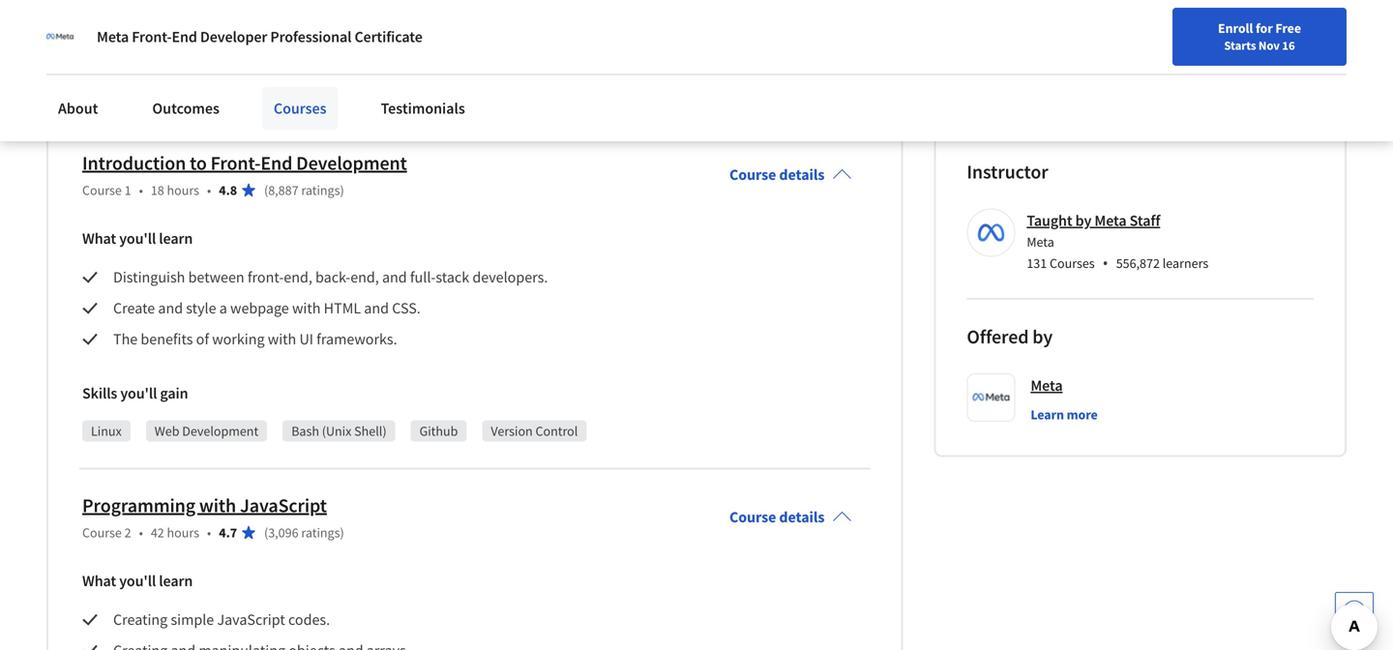 Task type: describe. For each thing, give the bounding box(es) containing it.
0 horizontal spatial front-
[[132, 27, 172, 46]]

developers.
[[473, 267, 548, 287]]

course details button for introduction to front-end development
[[714, 138, 867, 211]]

1 vertical spatial end
[[83, 39, 107, 58]]

coursera image
[[23, 54, 146, 85]]

• left 4.7
[[207, 524, 211, 541]]

taught
[[1027, 211, 1073, 230]]

learn for distinguish
[[159, 229, 193, 248]]

1 vertical spatial you'll
[[120, 384, 157, 403]]

css.
[[392, 298, 421, 318]]

banner navigation
[[15, 0, 544, 39]]

what you'll learn for creating
[[82, 571, 193, 591]]

introduction to front-end development
[[82, 151, 407, 175]]

read less
[[46, 74, 109, 92]]

read less button
[[46, 73, 109, 93]]

ratings for front-
[[301, 181, 340, 199]]

1 horizontal spatial of
[[196, 329, 209, 349]]

by for offered
[[1033, 325, 1053, 349]]

programming
[[82, 493, 195, 518]]

introduction
[[82, 151, 186, 175]]

testimonials link
[[369, 87, 477, 130]]

meta left staff
[[1095, 211, 1127, 230]]

taught by meta staff link
[[1027, 211, 1161, 230]]

html
[[324, 298, 361, 318]]

you'll for creating simple javascript codes.
[[119, 571, 156, 591]]

by for taught
[[1076, 211, 1092, 230]]

control
[[536, 422, 578, 440]]

of inside at the end of the program, there will be a capstone project where you will bring your new skillset together to create the front-end web application.
[[115, 16, 128, 35]]

) for programming with javascript
[[340, 524, 344, 541]]

benefits
[[141, 329, 193, 349]]

0 vertical spatial with
[[292, 298, 321, 318]]

) for introduction to front-end development
[[340, 181, 344, 199]]

what for creating
[[82, 571, 116, 591]]

offered by
[[967, 325, 1053, 349]]

distinguish
[[113, 267, 185, 287]]

less
[[84, 74, 109, 92]]

professional
[[270, 27, 352, 46]]

1 vertical spatial front-
[[248, 267, 284, 287]]

2 the from the left
[[131, 16, 153, 35]]

webpage
[[230, 298, 289, 318]]

distinguish between front-end, back-end, and full-stack developers.
[[113, 267, 548, 287]]

hours for introduction
[[167, 181, 199, 199]]

at
[[46, 16, 60, 35]]

details for introduction to front-end development
[[779, 165, 825, 184]]

course 2 • 42 hours •
[[82, 524, 211, 541]]

0 vertical spatial end
[[87, 16, 112, 35]]

course details for introduction to front-end development
[[730, 165, 825, 184]]

what you'll learn for distinguish
[[82, 229, 193, 248]]

learn more
[[1031, 406, 1098, 423]]

4.7
[[219, 524, 237, 541]]

codes.
[[288, 610, 330, 629]]

( 3,096 ratings )
[[264, 524, 344, 541]]

about
[[58, 99, 98, 118]]

42
[[151, 524, 164, 541]]

about link
[[46, 87, 110, 130]]

shell)
[[354, 422, 387, 440]]

linux
[[91, 422, 122, 440]]

career
[[940, 61, 977, 78]]

project
[[376, 16, 422, 35]]

to inside at the end of the program, there will be a capstone project where you will bring your new skillset together to create the front-end web application.
[[728, 16, 741, 35]]

frameworks.
[[317, 329, 397, 349]]

the benefits of working with ui frameworks.
[[113, 329, 397, 349]]

( 8,887 ratings )
[[264, 181, 344, 199]]

create and style a webpage with html and css.
[[113, 298, 421, 318]]

programming with javascript link
[[82, 493, 327, 518]]

courses inside 'taught by meta staff meta 131 courses • 556,872 learners'
[[1050, 254, 1095, 272]]

ratings for javascript
[[301, 524, 340, 541]]

skills
[[82, 384, 117, 403]]

taught by meta staff meta 131 courses • 556,872 learners
[[1027, 211, 1209, 273]]

1 the from the left
[[63, 16, 84, 35]]

1 vertical spatial end
[[261, 151, 293, 175]]

creating
[[113, 610, 168, 629]]

find
[[856, 61, 881, 78]]

your inside at the end of the program, there will be a capstone project where you will bring your new skillset together to create the front-end web application.
[[558, 16, 587, 35]]

4.8
[[219, 181, 237, 199]]

• left 4.8
[[207, 181, 211, 199]]

show notifications image
[[1188, 63, 1211, 86]]

english
[[1078, 60, 1125, 80]]

free
[[1276, 19, 1302, 37]]

and left the full- at the top left of page
[[382, 267, 407, 287]]

more
[[1067, 406, 1098, 423]]

offered
[[967, 325, 1029, 349]]

english button
[[1043, 39, 1159, 102]]

between
[[188, 267, 244, 287]]

working
[[212, 329, 265, 349]]

web
[[111, 39, 138, 58]]

developer
[[200, 27, 267, 46]]

version
[[491, 422, 533, 440]]

meta front-end developer professional certificate
[[97, 27, 423, 46]]

hours for programming
[[167, 524, 199, 541]]

2 will from the left
[[495, 16, 518, 35]]

instructor
[[967, 160, 1049, 184]]

a inside at the end of the program, there will be a capstone project where you will bring your new skillset together to create the front-end web application.
[[301, 16, 309, 35]]

bash
[[291, 422, 319, 440]]

• inside 'taught by meta staff meta 131 courses • 556,872 learners'
[[1103, 252, 1109, 273]]

skillset
[[621, 16, 666, 35]]

shopping cart: 1 item image
[[996, 53, 1033, 84]]

1 vertical spatial development
[[182, 422, 259, 440]]

back-
[[316, 267, 351, 287]]

learn for creating
[[159, 571, 193, 591]]

the
[[113, 329, 138, 349]]

starts
[[1224, 38, 1257, 53]]

ui
[[299, 329, 314, 349]]

together
[[669, 16, 724, 35]]

what for distinguish
[[82, 229, 116, 248]]

meta up learn on the bottom of page
[[1031, 376, 1063, 395]]

where
[[425, 16, 465, 35]]



Task type: vqa. For each thing, say whether or not it's contained in the screenshot.
'Science' to the left
no



Task type: locate. For each thing, give the bounding box(es) containing it.
0 vertical spatial to
[[728, 16, 741, 35]]

0 vertical spatial end
[[172, 27, 197, 46]]

details for programming with javascript
[[779, 507, 825, 527]]

1 vertical spatial (
[[264, 524, 268, 541]]

courses right 131
[[1050, 254, 1095, 272]]

meta
[[97, 27, 129, 46], [1095, 211, 1127, 230], [1027, 233, 1055, 251], [1031, 376, 1063, 395]]

be
[[282, 16, 298, 35]]

at the end of the program, there will be a capstone project where you will bring your new skillset together to create the front-end web application.
[[46, 16, 812, 58]]

ratings right '3,096'
[[301, 524, 340, 541]]

you'll
[[119, 229, 156, 248], [120, 384, 157, 403], [119, 571, 156, 591]]

you'll up the distinguish
[[119, 229, 156, 248]]

courses
[[274, 99, 327, 118], [1050, 254, 1095, 272]]

1 horizontal spatial courses
[[1050, 254, 1095, 272]]

by right offered
[[1033, 325, 1053, 349]]

there
[[218, 16, 253, 35]]

0 horizontal spatial development
[[182, 422, 259, 440]]

front- down "at"
[[46, 39, 83, 58]]

end up the "8,887"
[[261, 151, 293, 175]]

what up creating
[[82, 571, 116, 591]]

0 horizontal spatial to
[[190, 151, 207, 175]]

1 vertical spatial hours
[[167, 524, 199, 541]]

2 end, from the left
[[351, 267, 379, 287]]

and left style
[[158, 298, 183, 318]]

) right the "8,887"
[[340, 181, 344, 199]]

development up ( 8,887 ratings )
[[296, 151, 407, 175]]

web development
[[155, 422, 259, 440]]

1 vertical spatial course details
[[730, 507, 825, 527]]

1 hours from the top
[[167, 181, 199, 199]]

1 what you'll learn from the top
[[82, 229, 193, 248]]

( right 4.7
[[264, 524, 268, 541]]

1 ( from the top
[[264, 181, 268, 199]]

create
[[744, 16, 784, 35]]

1 vertical spatial ratings
[[301, 524, 340, 541]]

by
[[1076, 211, 1092, 230], [1033, 325, 1053, 349]]

2 hours from the top
[[167, 524, 199, 541]]

1 horizontal spatial end
[[261, 151, 293, 175]]

learn
[[159, 229, 193, 248], [159, 571, 193, 591]]

• right 1
[[139, 181, 143, 199]]

you'll left 'gain'
[[120, 384, 157, 403]]

learners
[[1163, 254, 1209, 272]]

for
[[1256, 19, 1273, 37]]

1 vertical spatial details
[[779, 507, 825, 527]]

end,
[[284, 267, 312, 287], [351, 267, 379, 287]]

0 vertical spatial you'll
[[119, 229, 156, 248]]

capstone
[[312, 16, 373, 35]]

end, left back-
[[284, 267, 312, 287]]

1 vertical spatial )
[[340, 524, 344, 541]]

course details for programming with javascript
[[730, 507, 825, 527]]

1 vertical spatial by
[[1033, 325, 1053, 349]]

1 vertical spatial to
[[190, 151, 207, 175]]

front-
[[132, 27, 172, 46], [211, 151, 261, 175]]

new
[[912, 61, 937, 78]]

with up ui
[[292, 298, 321, 318]]

8,887
[[268, 181, 299, 199]]

with up 4.7
[[199, 493, 236, 518]]

0 vertical spatial details
[[779, 165, 825, 184]]

2 what you'll learn from the top
[[82, 571, 193, 591]]

3,096
[[268, 524, 299, 541]]

hours
[[167, 181, 199, 199], [167, 524, 199, 541]]

and left css.
[[364, 298, 389, 318]]

program,
[[156, 16, 215, 35]]

to left create
[[728, 16, 741, 35]]

1 ) from the top
[[340, 181, 344, 199]]

2 course details button from the top
[[714, 480, 867, 554]]

1 horizontal spatial a
[[301, 16, 309, 35]]

0 horizontal spatial by
[[1033, 325, 1053, 349]]

details
[[779, 165, 825, 184], [779, 507, 825, 527]]

1 vertical spatial your
[[883, 61, 909, 78]]

will
[[256, 16, 278, 35], [495, 16, 518, 35]]

1 details from the top
[[779, 165, 825, 184]]

0 vertical spatial what
[[82, 229, 116, 248]]

1 vertical spatial front-
[[211, 151, 261, 175]]

outcomes link
[[141, 87, 231, 130]]

0 vertical spatial development
[[296, 151, 407, 175]]

learn
[[1031, 406, 1064, 423]]

1 will from the left
[[256, 16, 278, 35]]

meta up 131
[[1027, 233, 1055, 251]]

1 vertical spatial learn
[[159, 571, 193, 591]]

the right "at"
[[63, 16, 84, 35]]

0 vertical spatial (
[[264, 181, 268, 199]]

1 vertical spatial with
[[268, 329, 296, 349]]

ratings
[[301, 181, 340, 199], [301, 524, 340, 541]]

a right style
[[219, 298, 227, 318]]

2 course details from the top
[[730, 507, 825, 527]]

0 vertical spatial ratings
[[301, 181, 340, 199]]

1 horizontal spatial by
[[1076, 211, 1092, 230]]

what up the distinguish
[[82, 229, 116, 248]]

by right taught
[[1076, 211, 1092, 230]]

2 details from the top
[[779, 507, 825, 527]]

meta image
[[46, 23, 74, 50]]

your left new on the left top
[[558, 16, 587, 35]]

1 learn from the top
[[159, 229, 193, 248]]

testimonials
[[381, 99, 465, 118]]

0 vertical spatial what you'll learn
[[82, 229, 193, 248]]

your
[[558, 16, 587, 35], [883, 61, 909, 78]]

0 vertical spatial hours
[[167, 181, 199, 199]]

you'll up creating
[[119, 571, 156, 591]]

javascript left codes.
[[217, 610, 285, 629]]

2 ratings from the top
[[301, 524, 340, 541]]

will right 'you'
[[495, 16, 518, 35]]

2 vertical spatial you'll
[[119, 571, 156, 591]]

find your new career link
[[846, 58, 987, 82]]

version control
[[491, 422, 578, 440]]

1 ratings from the top
[[301, 181, 340, 199]]

1 what from the top
[[82, 229, 116, 248]]

course details button for programming with javascript
[[714, 480, 867, 554]]

full-
[[410, 267, 436, 287]]

1 vertical spatial javascript
[[217, 610, 285, 629]]

the right create
[[787, 16, 808, 35]]

courses down professional
[[274, 99, 327, 118]]

javascript up '3,096'
[[240, 493, 327, 518]]

556,872
[[1116, 254, 1160, 272]]

0 vertical spatial front-
[[46, 39, 83, 58]]

stack
[[436, 267, 469, 287]]

new
[[591, 16, 618, 35]]

0 vertical spatial a
[[301, 16, 309, 35]]

find your new career
[[856, 61, 977, 78]]

meta link
[[1031, 373, 1063, 397]]

0 horizontal spatial of
[[115, 16, 128, 35]]

0 horizontal spatial end,
[[284, 267, 312, 287]]

learn up simple at the left
[[159, 571, 193, 591]]

to
[[728, 16, 741, 35], [190, 151, 207, 175]]

2
[[124, 524, 131, 541]]

the up the web
[[131, 16, 153, 35]]

0 horizontal spatial the
[[63, 16, 84, 35]]

github
[[420, 422, 458, 440]]

1 course details button from the top
[[714, 138, 867, 211]]

style
[[186, 298, 216, 318]]

•
[[139, 181, 143, 199], [207, 181, 211, 199], [1103, 252, 1109, 273], [139, 524, 143, 541], [207, 524, 211, 541]]

( for front-
[[264, 181, 268, 199]]

learn up the distinguish
[[159, 229, 193, 248]]

introduction to front-end development link
[[82, 151, 407, 175]]

18
[[151, 181, 164, 199]]

with left ui
[[268, 329, 296, 349]]

ratings right the "8,887"
[[301, 181, 340, 199]]

meta up coursera image
[[97, 27, 129, 46]]

courses link
[[262, 87, 338, 130]]

front- inside at the end of the program, there will be a capstone project where you will bring your new skillset together to create the front-end web application.
[[46, 39, 83, 58]]

creating simple javascript codes.
[[113, 610, 330, 629]]

0 vertical spatial by
[[1076, 211, 1092, 230]]

1 horizontal spatial to
[[728, 16, 741, 35]]

2 what from the top
[[82, 571, 116, 591]]

2 ( from the top
[[264, 524, 268, 541]]

javascript for simple
[[217, 610, 285, 629]]

end, up html
[[351, 267, 379, 287]]

you
[[468, 16, 492, 35]]

1 end, from the left
[[284, 267, 312, 287]]

None search field
[[276, 51, 595, 90]]

end left developer
[[172, 27, 197, 46]]

what you'll learn up creating
[[82, 571, 193, 591]]

2 horizontal spatial the
[[787, 16, 808, 35]]

programming with javascript
[[82, 493, 327, 518]]

( for javascript
[[264, 524, 268, 541]]

0 vertical spatial learn
[[159, 229, 193, 248]]

2 ) from the top
[[340, 524, 344, 541]]

1 vertical spatial what
[[82, 571, 116, 591]]

1 horizontal spatial front-
[[248, 267, 284, 287]]

a
[[301, 16, 309, 35], [219, 298, 227, 318]]

staff
[[1130, 211, 1161, 230]]

0 horizontal spatial front-
[[46, 39, 83, 58]]

0 horizontal spatial will
[[256, 16, 278, 35]]

1 vertical spatial courses
[[1050, 254, 1095, 272]]

web
[[155, 422, 179, 440]]

front- up 4.8
[[211, 151, 261, 175]]

0 vertical spatial your
[[558, 16, 587, 35]]

1 vertical spatial a
[[219, 298, 227, 318]]

end left the web
[[83, 39, 107, 58]]

3 the from the left
[[787, 16, 808, 35]]

by inside 'taught by meta staff meta 131 courses • 556,872 learners'
[[1076, 211, 1092, 230]]

0 horizontal spatial courses
[[274, 99, 327, 118]]

javascript
[[240, 493, 327, 518], [217, 610, 285, 629]]

0 vertical spatial courses
[[274, 99, 327, 118]]

of
[[115, 16, 128, 35], [196, 329, 209, 349]]

course 1 • 18 hours •
[[82, 181, 211, 199]]

2 learn from the top
[[159, 571, 193, 591]]

gain
[[160, 384, 188, 403]]

131
[[1027, 254, 1047, 272]]

0 vertical spatial front-
[[132, 27, 172, 46]]

1 vertical spatial what you'll learn
[[82, 571, 193, 591]]

taught by meta staff image
[[970, 211, 1013, 254]]

javascript for with
[[240, 493, 327, 518]]

) right '3,096'
[[340, 524, 344, 541]]

help center image
[[1343, 600, 1366, 623]]

create
[[113, 298, 155, 318]]

• left 556,872
[[1103, 252, 1109, 273]]

bash (unix shell)
[[291, 422, 387, 440]]

0 vertical spatial javascript
[[240, 493, 327, 518]]

(
[[264, 181, 268, 199], [264, 524, 268, 541]]

front- up create and style a webpage with html and css.
[[248, 267, 284, 287]]

1 course details from the top
[[730, 165, 825, 184]]

read
[[46, 74, 80, 92]]

of up the web
[[115, 16, 128, 35]]

0 horizontal spatial end
[[172, 27, 197, 46]]

will left be
[[256, 16, 278, 35]]

to down outcomes link
[[190, 151, 207, 175]]

1
[[124, 181, 131, 199]]

end up the web
[[87, 16, 112, 35]]

bring
[[521, 16, 555, 35]]

1 horizontal spatial your
[[883, 61, 909, 78]]

2 vertical spatial with
[[199, 493, 236, 518]]

1 vertical spatial of
[[196, 329, 209, 349]]

of down style
[[196, 329, 209, 349]]

course details button
[[714, 138, 867, 211], [714, 480, 867, 554]]

your right find
[[883, 61, 909, 78]]

1 horizontal spatial front-
[[211, 151, 261, 175]]

( down introduction to front-end development
[[264, 181, 268, 199]]

(unix
[[322, 422, 352, 440]]

1 horizontal spatial development
[[296, 151, 407, 175]]

you'll for distinguish between front-end, back-end, and full-stack developers.
[[119, 229, 156, 248]]

hours right 42
[[167, 524, 199, 541]]

0 horizontal spatial a
[[219, 298, 227, 318]]

development right web
[[182, 422, 259, 440]]

0 vertical spatial of
[[115, 16, 128, 35]]

enroll
[[1218, 19, 1253, 37]]

1 horizontal spatial end,
[[351, 267, 379, 287]]

0 vertical spatial course details button
[[714, 138, 867, 211]]

simple
[[171, 610, 214, 629]]

hours right 18
[[167, 181, 199, 199]]

1 horizontal spatial will
[[495, 16, 518, 35]]

0 vertical spatial course details
[[730, 165, 825, 184]]

0 horizontal spatial your
[[558, 16, 587, 35]]

front- up coursera image
[[132, 27, 172, 46]]

a right be
[[301, 16, 309, 35]]

• right 2
[[139, 524, 143, 541]]

1 vertical spatial course details button
[[714, 480, 867, 554]]

what you'll learn up the distinguish
[[82, 229, 193, 248]]

0 vertical spatial )
[[340, 181, 344, 199]]

1 horizontal spatial the
[[131, 16, 153, 35]]

skills you'll gain
[[82, 384, 188, 403]]

outcomes
[[152, 99, 220, 118]]



